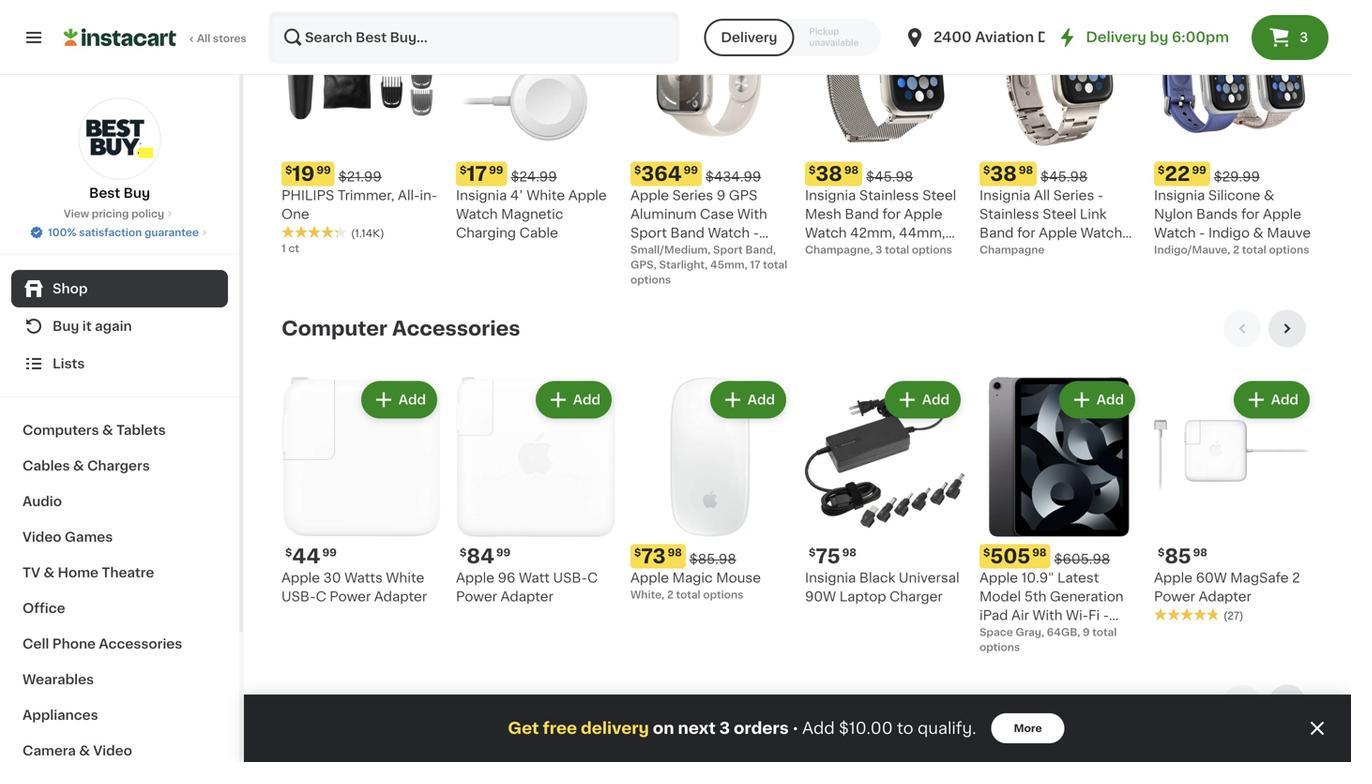 Task type: locate. For each thing, give the bounding box(es) containing it.
item carousel region
[[281, 310, 1314, 670], [281, 685, 1314, 763]]

99 right 22
[[1192, 165, 1206, 175]]

& left tablets
[[102, 424, 113, 437]]

computer
[[281, 319, 388, 339]]

1 vertical spatial 2
[[1292, 572, 1300, 585]]

champagne inside the $ 38 98 $45.98 insignia stainless steel mesh band for apple watch 42mm, 44mm, 45mm and apple watch ultra 49mm (all series) - champagne
[[814, 283, 895, 296]]

98 up 42mm,
[[844, 165, 859, 175]]

sport up the 45mm,
[[713, 245, 743, 255]]

series down $364.99 original price: $434.99 element
[[672, 189, 713, 202]]

85
[[1165, 547, 1191, 567]]

options inside space gray, 64gb, 9 total options
[[980, 643, 1020, 653]]

$ 38 98
[[983, 164, 1033, 184]]

apple down '$17.99 original price: $24.99' element
[[568, 189, 607, 202]]

Search field
[[270, 13, 678, 62]]

$38.98 original price: $45.98 element
[[805, 162, 965, 186], [980, 162, 1139, 186]]

1 horizontal spatial 2
[[1233, 245, 1239, 255]]

$ inside $ 44 99
[[285, 548, 292, 558]]

add button for 44
[[363, 383, 435, 417]]

98 inside the $ 38 98 $45.98 insignia stainless steel mesh band for apple watch 42mm, 44mm, 45mm and apple watch ultra 49mm (all series) - champagne
[[844, 165, 859, 175]]

2 vertical spatial champagne
[[814, 283, 895, 296]]

phone
[[52, 638, 96, 651]]

0 vertical spatial c
[[587, 572, 598, 585]]

- up link
[[1098, 189, 1104, 202]]

17 inside $ 17 99 $24.99 insignia 4' white apple watch magnetic charging cable
[[467, 164, 487, 184]]

1 horizontal spatial all
[[1034, 189, 1050, 202]]

2 horizontal spatial power
[[1154, 591, 1195, 604]]

- right "fi"
[[1103, 609, 1109, 623]]

2 $38.98 original price: $45.98 element from the left
[[980, 162, 1139, 186]]

1 horizontal spatial for
[[1017, 227, 1035, 240]]

stainless inside the $ 38 98 $45.98 insignia stainless steel mesh band for apple watch 42mm, 44mm, 45mm and apple watch ultra 49mm (all series) - champagne
[[859, 189, 919, 202]]

99 for 364
[[684, 165, 698, 175]]

apple up white,
[[631, 572, 669, 585]]

insignia black universal 90w laptop charger
[[805, 572, 959, 604]]

wearables
[[23, 674, 94, 687]]

& right 'indigo'
[[1253, 227, 1264, 240]]

$ inside $ 73 98 $85.98 apple magic mouse white, 2 total options
[[634, 548, 641, 558]]

gray
[[1025, 628, 1056, 641]]

1 horizontal spatial delivery
[[1086, 30, 1146, 44]]

all up 40mm
[[1034, 189, 1050, 202]]

options
[[912, 245, 952, 255], [1269, 245, 1309, 255], [631, 275, 671, 285], [703, 590, 744, 601], [980, 643, 1020, 653]]

indigo/mauve,
[[1154, 245, 1230, 255]]

space
[[980, 628, 1013, 638], [980, 628, 1021, 641]]

apple inside apple 60w magsafe 2 power adapter
[[1154, 572, 1193, 585]]

adapter
[[374, 591, 427, 604], [501, 591, 553, 604], [1199, 591, 1252, 604]]

white
[[527, 189, 565, 202], [386, 572, 424, 585]]

98 for apple 10.9" latest model 5th generation ipad air with wi-fi - space gray - 64gb
[[1032, 548, 1047, 558]]

$434.99
[[706, 170, 761, 183]]

best buy link
[[78, 98, 161, 203]]

steel inside the $ 38 98 $45.98 insignia stainless steel mesh band for apple watch 42mm, 44mm, 45mm and apple watch ultra 49mm (all series) - champagne
[[923, 189, 956, 202]]

99 inside $ 22 99
[[1192, 165, 1206, 175]]

for inside 'insignia silicone & nylon bands for apple watch - indigo & mauve indigo/mauve, 2 total options'
[[1241, 208, 1260, 221]]

product group containing 84
[[456, 378, 616, 607]]

1 horizontal spatial 38
[[990, 164, 1017, 184]]

apple inside "$ 505 98 $605.98 apple 10.9" latest model 5th generation ipad air with wi-fi - space gray - 64gb"
[[980, 572, 1018, 585]]

0 horizontal spatial power
[[330, 591, 371, 604]]

$ inside $ 38 98
[[983, 165, 990, 175]]

apple 60w magsafe 2 power adapter
[[1154, 572, 1300, 604]]

insignia up 90w
[[805, 572, 856, 585]]

for inside insignia all series - stainless steel link band for apple watch 38mm, 40mm & 41mm - champagne
[[1017, 227, 1035, 240]]

champagne inside insignia all series - stainless steel link band for apple watch 38mm, 40mm & 41mm - champagne
[[980, 264, 1060, 277]]

apple up aluminum
[[631, 189, 669, 202]]

98 right 73
[[668, 548, 682, 558]]

99 for 17
[[489, 165, 503, 175]]

★★★★★
[[281, 226, 347, 239], [281, 226, 347, 239], [1154, 609, 1220, 622], [1154, 609, 1220, 622]]

insignia for insignia silicone & nylon bands for apple watch - indigo & mauve indigo/mauve, 2 total options
[[1154, 189, 1205, 202]]

2 38 from the left
[[990, 164, 1017, 184]]

0 horizontal spatial buy
[[53, 320, 79, 333]]

delivery inside button
[[721, 31, 777, 44]]

case
[[700, 208, 734, 221]]

1 vertical spatial steel
[[1043, 208, 1077, 221]]

buy up policy
[[123, 187, 150, 200]]

$ up apple 30 watts white usb-c power adapter
[[285, 548, 292, 558]]

product group containing 17
[[456, 0, 616, 243]]

0 horizontal spatial with
[[737, 208, 767, 221]]

38 inside the $ 38 98 $45.98 insignia stainless steel mesh band for apple watch 42mm, 44mm, 45mm and apple watch ultra 49mm (all series) - champagne
[[816, 164, 842, 184]]

364
[[641, 164, 682, 184]]

$38.98 original price: $45.98 element up link
[[980, 162, 1139, 186]]

9 inside the $ 364 99 $434.99 apple series 9 gps aluminum case with sport band watch - starlight
[[717, 189, 726, 202]]

wi-
[[1066, 609, 1088, 623]]

1 horizontal spatial adapter
[[501, 591, 553, 604]]

1 horizontal spatial $45.98
[[1041, 170, 1088, 183]]

magsafe
[[1230, 572, 1289, 585]]

accessories
[[392, 319, 520, 339], [99, 638, 182, 651]]

stainless up 38mm,
[[980, 208, 1039, 221]]

black
[[859, 572, 895, 585]]

c down the 30
[[316, 591, 326, 604]]

1 power from the left
[[330, 591, 371, 604]]

watch down case
[[708, 227, 750, 240]]

2 power from the left
[[456, 591, 497, 604]]

sport up starlight
[[631, 227, 667, 240]]

$505.98 original price: $605.98 element
[[980, 545, 1139, 569]]

buy left it
[[53, 320, 79, 333]]

$17.99 original price: $24.99 element
[[456, 162, 616, 186]]

1 horizontal spatial power
[[456, 591, 497, 604]]

99 for 22
[[1192, 165, 1206, 175]]

0 horizontal spatial 2
[[667, 590, 674, 601]]

apple inside the $ 364 99 $434.99 apple series 9 gps aluminum case with sport band watch - starlight
[[631, 189, 669, 202]]

insignia inside 'insignia silicone & nylon bands for apple watch - indigo & mauve indigo/mauve, 2 total options'
[[1154, 189, 1205, 202]]

0 horizontal spatial c
[[316, 591, 326, 604]]

add for 84
[[573, 394, 601, 407]]

1 horizontal spatial white
[[527, 189, 565, 202]]

0 vertical spatial 17
[[467, 164, 487, 184]]

watch
[[456, 208, 498, 221], [708, 227, 750, 240], [805, 227, 847, 240], [1081, 227, 1122, 240], [1154, 227, 1196, 240], [921, 245, 963, 258]]

64gb,
[[1047, 628, 1080, 638]]

3 inside button
[[1300, 31, 1308, 44]]

watch up 45mm in the right of the page
[[805, 227, 847, 240]]

policy
[[131, 209, 164, 219]]

2 down 'indigo'
[[1233, 245, 1239, 255]]

white inside apple 30 watts white usb-c power adapter
[[386, 572, 424, 585]]

total down "band,"
[[763, 260, 787, 270]]

best
[[89, 187, 120, 200]]

2 horizontal spatial 2
[[1292, 572, 1300, 585]]

99 inside $ 17 99 $24.99 insignia 4' white apple watch magnetic charging cable
[[489, 165, 503, 175]]

0 horizontal spatial series
[[672, 189, 713, 202]]

$ up 38mm,
[[983, 165, 990, 175]]

98 for 75
[[842, 548, 857, 558]]

0 horizontal spatial adapter
[[374, 591, 427, 604]]

$ up white,
[[634, 548, 641, 558]]

insignia up nylon
[[1154, 189, 1205, 202]]

watch up 41mm at the right top of page
[[1081, 227, 1122, 240]]

None search field
[[268, 11, 680, 64]]

adapter up (27)
[[1199, 591, 1252, 604]]

2 vertical spatial 3
[[719, 721, 730, 737]]

adapter inside apple 30 watts white usb-c power adapter
[[374, 591, 427, 604]]

watt
[[519, 572, 550, 585]]

1 horizontal spatial 9
[[1083, 628, 1090, 638]]

99 inside $ 19 99 $21.99 philips trimmer, all-in- one
[[317, 165, 331, 175]]

1 horizontal spatial usb-
[[553, 572, 587, 585]]

add for $21.99
[[399, 11, 426, 24]]

$ up nylon
[[1158, 165, 1165, 175]]

buy inside buy it again link
[[53, 320, 79, 333]]

-
[[1098, 189, 1104, 202], [753, 227, 759, 240], [1199, 227, 1205, 240], [1132, 245, 1138, 258], [805, 283, 811, 296], [1103, 609, 1109, 623], [1060, 628, 1066, 641]]

with down gps
[[737, 208, 767, 221]]

$ 85 98
[[1158, 547, 1207, 567]]

2 item carousel region from the top
[[281, 685, 1314, 763]]

0 horizontal spatial all
[[197, 33, 210, 44]]

$ inside $ 75 98
[[809, 548, 816, 558]]

0 vertical spatial item carousel region
[[281, 310, 1314, 670]]

2 vertical spatial 2
[[667, 590, 674, 601]]

- up "band,"
[[753, 227, 759, 240]]

1 vertical spatial buy
[[53, 320, 79, 333]]

0 horizontal spatial delivery
[[721, 31, 777, 44]]

watch up charging
[[456, 208, 498, 221]]

total down 'indigo'
[[1242, 245, 1266, 255]]

delivery for delivery
[[721, 31, 777, 44]]

0 horizontal spatial stainless
[[859, 189, 919, 202]]

0 horizontal spatial usb-
[[281, 591, 316, 604]]

charging
[[456, 227, 516, 240]]

$45.98
[[866, 170, 913, 183], [1041, 170, 1088, 183]]

insignia for insignia black universal 90w laptop charger
[[805, 572, 856, 585]]

$ inside $ 22 99
[[1158, 165, 1165, 175]]

1 vertical spatial usb-
[[281, 591, 316, 604]]

1 vertical spatial all
[[1034, 189, 1050, 202]]

3 adapter from the left
[[1199, 591, 1252, 604]]

$364.99 original price: $434.99 element
[[631, 162, 790, 186]]

& inside insignia all series - stainless steel link band for apple watch 38mm, 40mm & 41mm - champagne
[[1075, 245, 1086, 258]]

insignia inside $ 17 99 $24.99 insignia 4' white apple watch magnetic charging cable
[[456, 189, 507, 202]]

1 $38.98 original price: $45.98 element from the left
[[805, 162, 965, 186]]

0 vertical spatial all
[[197, 33, 210, 44]]

1 $45.98 from the left
[[866, 170, 913, 183]]

0 horizontal spatial $38.98 original price: $45.98 element
[[805, 162, 965, 186]]

$19.99 original price: $21.99 element
[[281, 162, 441, 186]]

total down magic
[[676, 590, 701, 601]]

75
[[816, 547, 840, 567]]

adapter down watt
[[501, 591, 553, 604]]

0 vertical spatial stainless
[[859, 189, 919, 202]]

1 38 from the left
[[816, 164, 842, 184]]

options inside $ 73 98 $85.98 apple magic mouse white, 2 total options
[[703, 590, 744, 601]]

headphones
[[281, 694, 414, 714]]

total up (all
[[885, 245, 909, 255]]

apple up model
[[980, 572, 1018, 585]]

tablets
[[116, 424, 166, 437]]

steel up 44mm,
[[923, 189, 956, 202]]

99 inside $ 84 99
[[496, 548, 511, 558]]

38 up 38mm,
[[990, 164, 1017, 184]]

$ for 22
[[1158, 165, 1165, 175]]

& right tv at the bottom left of the page
[[44, 567, 54, 580]]

computer accessories
[[281, 319, 520, 339]]

0 vertical spatial 3
[[1300, 31, 1308, 44]]

aviation
[[975, 30, 1034, 44]]

1 series from the left
[[672, 189, 713, 202]]

band up 38mm,
[[980, 227, 1014, 240]]

99 left '$24.99'
[[489, 165, 503, 175]]

steel left link
[[1043, 208, 1077, 221]]

1 vertical spatial item carousel region
[[281, 685, 1314, 763]]

0 horizontal spatial white
[[386, 572, 424, 585]]

usb- right watt
[[553, 572, 587, 585]]

dr
[[1037, 30, 1055, 44]]

$ inside $ 85 98
[[1158, 548, 1165, 558]]

add button for $24.99
[[537, 0, 610, 34]]

0 horizontal spatial 38
[[816, 164, 842, 184]]

1 horizontal spatial 17
[[750, 260, 760, 270]]

- up indigo/mauve,
[[1199, 227, 1205, 240]]

2 horizontal spatial for
[[1241, 208, 1260, 221]]

& right camera
[[79, 745, 90, 758]]

next
[[678, 721, 716, 737]]

bands
[[1196, 208, 1238, 221]]

17 left '$24.99'
[[467, 164, 487, 184]]

1 horizontal spatial 3
[[876, 245, 882, 255]]

0 horizontal spatial video
[[23, 531, 61, 544]]

$ up 90w
[[809, 548, 816, 558]]

apple inside $ 17 99 $24.99 insignia 4' white apple watch magnetic charging cable
[[568, 189, 607, 202]]

90w
[[805, 591, 836, 604]]

0 vertical spatial video
[[23, 531, 61, 544]]

champagne down $ 38 98
[[980, 245, 1045, 255]]

options inside small/medium, sport band, gps, starlight, 45mm, 17 total options
[[631, 275, 671, 285]]

0 horizontal spatial 17
[[467, 164, 487, 184]]

99
[[317, 165, 331, 175], [489, 165, 503, 175], [684, 165, 698, 175], [1192, 165, 1206, 175], [322, 548, 337, 558], [496, 548, 511, 558]]

0 vertical spatial white
[[527, 189, 565, 202]]

0 horizontal spatial 9
[[717, 189, 726, 202]]

champagne,
[[805, 245, 873, 255]]

white right watts
[[386, 572, 424, 585]]

- down 'ultra'
[[805, 283, 811, 296]]

1 horizontal spatial with
[[1033, 609, 1063, 623]]

gps,
[[631, 260, 657, 270]]

1 vertical spatial 17
[[750, 260, 760, 270]]

- right gray
[[1060, 628, 1066, 641]]

1 vertical spatial with
[[1033, 609, 1063, 623]]

1 item carousel region from the top
[[281, 310, 1314, 670]]

orders
[[734, 721, 789, 737]]

98 inside $ 73 98 $85.98 apple magic mouse white, 2 total options
[[668, 548, 682, 558]]

$ for apple series 9 gps aluminum case with sport band watch - starlight
[[634, 165, 641, 175]]

apple inside apple 30 watts white usb-c power adapter
[[281, 572, 320, 585]]

1 horizontal spatial band
[[845, 208, 879, 221]]

on
[[653, 721, 674, 737]]

insignia inside the $ 38 98 $45.98 insignia stainless steel mesh band for apple watch 42mm, 44mm, 45mm and apple watch ultra 49mm (all series) - champagne
[[805, 189, 856, 202]]

98 up insignia all series - stainless steel link band for apple watch 38mm, 40mm & 41mm - champagne
[[1019, 165, 1033, 175]]

2 right magsafe
[[1292, 572, 1300, 585]]

champagne
[[980, 245, 1045, 255], [980, 264, 1060, 277], [814, 283, 895, 296]]

98 right 75
[[842, 548, 857, 558]]

98 for insignia stainless steel mesh band for apple watch 42mm, 44mm, 45mm and apple watch ultra 49mm (all series) - champagne
[[844, 165, 859, 175]]

total inside space gray, 64gb, 9 total options
[[1092, 628, 1117, 638]]

mouse
[[716, 572, 761, 585]]

for up 42mm,
[[882, 208, 901, 221]]

98 right 85
[[1193, 548, 1207, 558]]

apple up 40mm
[[1039, 227, 1077, 240]]

0 vertical spatial 9
[[717, 189, 726, 202]]

1 horizontal spatial buy
[[123, 187, 150, 200]]

watch inside 'insignia silicone & nylon bands for apple watch - indigo & mauve indigo/mauve, 2 total options'
[[1154, 227, 1196, 240]]

band up 42mm,
[[845, 208, 879, 221]]

$ for 85
[[1158, 548, 1165, 558]]

options down gps,
[[631, 275, 671, 285]]

champagne down 38mm,
[[980, 264, 1060, 277]]

- inside the $ 38 98 $45.98 insignia stainless steel mesh band for apple watch 42mm, 44mm, 45mm and apple watch ultra 49mm (all series) - champagne
[[805, 283, 811, 296]]

1 vertical spatial 9
[[1083, 628, 1090, 638]]

insignia all series - stainless steel link band for apple watch 38mm, 40mm & 41mm - champagne
[[980, 189, 1138, 277]]

0 vertical spatial accessories
[[392, 319, 520, 339]]

38 for insignia stainless steel mesh band for apple watch 42mm, 44mm, 45mm and apple watch ultra 49mm (all series) - champagne
[[816, 164, 842, 184]]

view pricing policy link
[[64, 206, 176, 221]]

2 right white,
[[667, 590, 674, 601]]

2 $45.98 from the left
[[1041, 170, 1088, 183]]

add for $24.99
[[573, 11, 601, 24]]

lists
[[53, 357, 85, 371]]

0 horizontal spatial sport
[[631, 227, 667, 240]]

product group
[[281, 0, 441, 256], [456, 0, 616, 243], [631, 0, 790, 288], [805, 0, 965, 296], [980, 0, 1139, 277], [1154, 0, 1314, 258], [281, 378, 441, 607], [456, 378, 616, 607], [631, 378, 790, 603], [805, 378, 965, 607], [980, 378, 1139, 655], [1154, 378, 1314, 624]]

0 horizontal spatial band
[[670, 227, 705, 240]]

ct
[[288, 243, 299, 254]]

delivery for delivery by 6:00pm
[[1086, 30, 1146, 44]]

add button for 85
[[1236, 383, 1308, 417]]

$ inside the $ 38 98 $45.98 insignia stainless steel mesh band for apple watch 42mm, 44mm, 45mm and apple watch ultra 49mm (all series) - champagne
[[809, 165, 816, 175]]

2 horizontal spatial adapter
[[1199, 591, 1252, 604]]

99 inside the $ 364 99 $434.99 apple series 9 gps aluminum case with sport band watch - starlight
[[684, 165, 698, 175]]

tv
[[23, 567, 40, 580]]

1 vertical spatial stainless
[[980, 208, 1039, 221]]

1 horizontal spatial sport
[[713, 245, 743, 255]]

options inside 'insignia silicone & nylon bands for apple watch - indigo & mauve indigo/mauve, 2 total options'
[[1269, 245, 1309, 255]]

0 vertical spatial champagne
[[980, 245, 1045, 255]]

usb- down 44
[[281, 591, 316, 604]]

0 vertical spatial usb-
[[553, 572, 587, 585]]

cables
[[23, 460, 70, 473]]

series)
[[910, 264, 956, 277]]

1 vertical spatial sport
[[713, 245, 743, 255]]

add
[[399, 11, 426, 24], [573, 11, 601, 24], [748, 11, 775, 24], [1271, 11, 1299, 24], [399, 394, 426, 407], [573, 394, 601, 407], [748, 394, 775, 407], [922, 394, 950, 407], [1097, 394, 1124, 407], [1271, 394, 1299, 407], [802, 721, 835, 737]]

product group containing 85
[[1154, 378, 1314, 624]]

9 up case
[[717, 189, 726, 202]]

$ 364 99 $434.99 apple series 9 gps aluminum case with sport band watch - starlight
[[631, 164, 767, 258]]

0 vertical spatial steel
[[923, 189, 956, 202]]

1 vertical spatial video
[[93, 745, 132, 758]]

cables & chargers link
[[11, 448, 228, 484]]

1 adapter from the left
[[374, 591, 427, 604]]

sport inside the $ 364 99 $434.99 apple series 9 gps aluminum case with sport band watch - starlight
[[631, 227, 667, 240]]

stainless up 42mm,
[[859, 189, 919, 202]]

for up 38mm,
[[1017, 227, 1035, 240]]

& left 41mm at the right top of page
[[1075, 245, 1086, 258]]

and
[[851, 245, 876, 258]]

9 down "fi"
[[1083, 628, 1090, 638]]

1 vertical spatial c
[[316, 591, 326, 604]]

all inside insignia all series - stainless steel link band for apple watch 38mm, 40mm & 41mm - champagne
[[1034, 189, 1050, 202]]

charger
[[890, 591, 943, 604]]

1 horizontal spatial series
[[1053, 189, 1094, 202]]

$ inside the $ 364 99 $434.99 apple series 9 gps aluminum case with sport band watch - starlight
[[634, 165, 641, 175]]

30
[[323, 572, 341, 585]]

0 horizontal spatial 3
[[719, 721, 730, 737]]

power down 85
[[1154, 591, 1195, 604]]

computers
[[23, 424, 99, 437]]

apple 96 watt usb-c power adapter
[[456, 572, 598, 604]]

99 right 84
[[496, 548, 511, 558]]

add for 75
[[922, 394, 950, 407]]

99 for 84
[[496, 548, 511, 558]]

38
[[816, 164, 842, 184], [990, 164, 1017, 184]]

98 inside $ 75 98
[[842, 548, 857, 558]]

0 vertical spatial 2
[[1233, 245, 1239, 255]]

0 horizontal spatial accessories
[[99, 638, 182, 651]]

options down "ipad"
[[980, 643, 1020, 653]]

2 adapter from the left
[[501, 591, 553, 604]]

99 inside $ 44 99
[[322, 548, 337, 558]]

1 horizontal spatial stainless
[[980, 208, 1039, 221]]

power inside apple 30 watts white usb-c power adapter
[[330, 591, 371, 604]]

99 right 19
[[317, 165, 331, 175]]

99 right "364"
[[684, 165, 698, 175]]

watch down nylon
[[1154, 227, 1196, 240]]

98 inside $ 38 98
[[1019, 165, 1033, 175]]

2 series from the left
[[1053, 189, 1094, 202]]

1
[[281, 243, 286, 254]]

usb- inside apple 30 watts white usb-c power adapter
[[281, 591, 316, 604]]

insignia inside insignia black universal 90w laptop charger
[[805, 572, 856, 585]]

$ up philips
[[285, 165, 292, 175]]

band up small/medium,
[[670, 227, 705, 240]]

apple
[[568, 189, 607, 202], [631, 189, 669, 202], [904, 208, 943, 221], [1263, 208, 1301, 221], [1039, 227, 1077, 240], [879, 245, 918, 258], [281, 572, 320, 585], [456, 572, 495, 585], [631, 572, 669, 585], [980, 572, 1018, 585], [1154, 572, 1193, 585]]

0 horizontal spatial steel
[[923, 189, 956, 202]]

add button for $605.98
[[1061, 383, 1133, 417]]

product group containing 75
[[805, 378, 965, 607]]

$45.98 up link
[[1041, 170, 1088, 183]]

stainless inside insignia all series - stainless steel link band for apple watch 38mm, 40mm & 41mm - champagne
[[980, 208, 1039, 221]]

98 inside $ 85 98
[[1193, 548, 1207, 558]]

video down appliances link on the left bottom
[[93, 745, 132, 758]]

insignia inside insignia all series - stainless steel link band for apple watch 38mm, 40mm & 41mm - champagne
[[980, 189, 1031, 202]]

98 inside "$ 505 98 $605.98 apple 10.9" latest model 5th generation ipad air with wi-fi - space gray - 64gb"
[[1032, 548, 1047, 558]]

41mm
[[1089, 245, 1129, 258]]

44
[[292, 547, 320, 567]]

19
[[292, 164, 315, 184]]

0 vertical spatial sport
[[631, 227, 667, 240]]

0 horizontal spatial $45.98
[[866, 170, 913, 183]]

$21.99
[[338, 170, 382, 183]]

insignia silicone & nylon bands for apple watch - indigo & mauve indigo/mauve, 2 total options
[[1154, 189, 1311, 255]]

•
[[793, 721, 799, 736]]

$ inside $ 84 99
[[460, 548, 467, 558]]

shop link
[[11, 270, 228, 308]]

white down '$24.99'
[[527, 189, 565, 202]]

38 up mesh
[[816, 164, 842, 184]]

99 right 44
[[322, 548, 337, 558]]

1 vertical spatial white
[[386, 572, 424, 585]]

accessories inside item carousel region
[[392, 319, 520, 339]]

2 horizontal spatial 3
[[1300, 31, 1308, 44]]

1 horizontal spatial $38.98 original price: $45.98 element
[[980, 162, 1139, 186]]

2 horizontal spatial band
[[980, 227, 1014, 240]]

apple up mauve
[[1263, 208, 1301, 221]]

video down audio
[[23, 531, 61, 544]]

home
[[58, 567, 98, 580]]

champagne down 49mm
[[814, 283, 895, 296]]

17
[[467, 164, 487, 184], [750, 260, 760, 270]]

1 vertical spatial champagne
[[980, 264, 1060, 277]]

3 power from the left
[[1154, 591, 1195, 604]]

insignia up mesh
[[805, 189, 856, 202]]

for down silicone on the top of the page
[[1241, 208, 1260, 221]]

insignia down $ 38 98
[[980, 189, 1031, 202]]

product group containing 22
[[1154, 0, 1314, 258]]

all left stores
[[197, 33, 210, 44]]

all stores link
[[64, 11, 248, 64]]

3 inside the treatment tracker modal dialog
[[719, 721, 730, 737]]

appliances link
[[11, 698, 228, 734]]

0 vertical spatial with
[[737, 208, 767, 221]]

1 horizontal spatial c
[[587, 572, 598, 585]]

office
[[23, 602, 65, 616]]

100% satisfaction guarantee button
[[29, 221, 210, 240]]

item carousel region containing computer accessories
[[281, 310, 1314, 670]]

3 button
[[1252, 15, 1329, 60]]

0 vertical spatial buy
[[123, 187, 150, 200]]

power down watts
[[330, 591, 371, 604]]

1 horizontal spatial steel
[[1043, 208, 1077, 221]]

$38.98 original price: $45.98 element for insignia stainless steel mesh band for apple watch 42mm, 44mm, 45mm and apple watch ultra 49mm (all series) - champagne
[[805, 162, 965, 186]]

0 horizontal spatial for
[[882, 208, 901, 221]]

add for $605.98
[[1097, 394, 1124, 407]]

49mm
[[840, 264, 882, 277]]

1 horizontal spatial accessories
[[392, 319, 520, 339]]

$ inside "$ 505 98 $605.98 apple 10.9" latest model 5th generation ipad air with wi-fi - space gray - 64gb"
[[983, 548, 990, 558]]

$38.98 original price: $45.98 element up 42mm,
[[805, 162, 965, 186]]

$ for 75
[[809, 548, 816, 558]]

apple inside apple 96 watt usb-c power adapter
[[456, 572, 495, 585]]

options down mouse
[[703, 590, 744, 601]]

$45.98 inside the $ 38 98 $45.98 insignia stainless steel mesh band for apple watch 42mm, 44mm, 45mm and apple watch ultra 49mm (all series) - champagne
[[866, 170, 913, 183]]

audio
[[23, 495, 62, 509]]

add button for $21.99
[[363, 0, 435, 34]]

power down 84
[[456, 591, 497, 604]]

1 vertical spatial accessories
[[99, 638, 182, 651]]



Task type: vqa. For each thing, say whether or not it's contained in the screenshot.
Vegan
no



Task type: describe. For each thing, give the bounding box(es) containing it.
$ 84 99
[[460, 547, 511, 567]]

$ 19 99 $21.99 philips trimmer, all-in- one
[[281, 164, 437, 221]]

cable
[[519, 227, 558, 240]]

space inside "$ 505 98 $605.98 apple 10.9" latest model 5th generation ipad air with wi-fi - space gray - 64gb"
[[980, 628, 1021, 641]]

delivery by 6:00pm
[[1086, 30, 1229, 44]]

champagne, 3 total options
[[805, 245, 952, 255]]

video games link
[[11, 520, 228, 555]]

band inside insignia all series - stainless steel link band for apple watch 38mm, 40mm & 41mm - champagne
[[980, 227, 1014, 240]]

watts
[[344, 572, 383, 585]]

product group containing 364
[[631, 0, 790, 288]]

$ for 38
[[983, 165, 990, 175]]

apple inside 'insignia silicone & nylon bands for apple watch - indigo & mauve indigo/mauve, 2 total options'
[[1263, 208, 1301, 221]]

series inside the $ 364 99 $434.99 apple series 9 gps aluminum case with sport band watch - starlight
[[672, 189, 713, 202]]

cables & chargers
[[23, 460, 150, 473]]

free
[[543, 721, 577, 737]]

it
[[82, 320, 92, 333]]

watch inside $ 17 99 $24.99 insignia 4' white apple watch magnetic charging cable
[[456, 208, 498, 221]]

starlight
[[631, 245, 686, 258]]

gray,
[[1016, 628, 1044, 638]]

98 for 85
[[1193, 548, 1207, 558]]

aluminum
[[631, 208, 697, 221]]

more button
[[991, 714, 1065, 744]]

again
[[95, 320, 132, 333]]

white,
[[631, 590, 665, 601]]

(27)
[[1224, 611, 1244, 622]]

6:00pm
[[1172, 30, 1229, 44]]

insignia for insignia all series - stainless steel link band for apple watch 38mm, 40mm & 41mm - champagne
[[980, 189, 1031, 202]]

qualify.
[[918, 721, 976, 737]]

(all
[[886, 264, 907, 277]]

98 for apple magic mouse
[[668, 548, 682, 558]]

- inside the $ 364 99 $434.99 apple series 9 gps aluminum case with sport band watch - starlight
[[753, 227, 759, 240]]

$22.99 original price: $29.99 element
[[1154, 162, 1314, 186]]

$29.99
[[1214, 170, 1260, 183]]

adapter inside apple 60w magsafe 2 power adapter
[[1199, 591, 1252, 604]]

$38.98 original price: $45.98 element for insignia all series - stainless steel link band for apple watch 38mm, 40mm & 41mm - champagne
[[980, 162, 1139, 186]]

laptop
[[840, 591, 886, 604]]

instacart logo image
[[64, 26, 176, 49]]

product group containing 73
[[631, 378, 790, 603]]

series inside insignia all series - stainless steel link band for apple watch 38mm, 40mm & 41mm - champagne
[[1053, 189, 1094, 202]]

$ for 84
[[460, 548, 467, 558]]

$ inside $ 17 99 $24.99 insignia 4' white apple watch magnetic charging cable
[[460, 165, 467, 175]]

84
[[467, 547, 494, 567]]

delivery
[[581, 721, 649, 737]]

space gray, 64gb, 9 total options
[[980, 628, 1117, 653]]

computers & tablets
[[23, 424, 166, 437]]

2 inside $ 73 98 $85.98 apple magic mouse white, 2 total options
[[667, 590, 674, 601]]

98 for 38
[[1019, 165, 1033, 175]]

100% satisfaction guarantee
[[48, 228, 199, 238]]

universal
[[899, 572, 959, 585]]

$85.98
[[690, 553, 736, 566]]

steel inside insignia all series - stainless steel link band for apple watch 38mm, 40mm & 41mm - champagne
[[1043, 208, 1077, 221]]

ultra
[[805, 264, 836, 277]]

99 for 19
[[317, 165, 331, 175]]

$ for 44
[[285, 548, 292, 558]]

$ for apple 10.9" latest model 5th generation ipad air with wi-fi - space gray - 64gb
[[983, 548, 990, 558]]

cell phone accessories link
[[11, 627, 228, 662]]

2400 aviation dr
[[933, 30, 1055, 44]]

22
[[1165, 164, 1190, 184]]

options down 44mm,
[[912, 245, 952, 255]]

product group containing 19
[[281, 0, 441, 256]]

generation
[[1050, 591, 1124, 604]]

$ for insignia stainless steel mesh band for apple watch 42mm, 44mm, 45mm and apple watch ultra 49mm (all series) - champagne
[[809, 165, 816, 175]]

by
[[1150, 30, 1169, 44]]

$ 22 99
[[1158, 164, 1206, 184]]

$ 44 99
[[285, 547, 337, 567]]

apple inside $ 73 98 $85.98 apple magic mouse white, 2 total options
[[631, 572, 669, 585]]

64gb
[[1069, 628, 1107, 641]]

small/medium,
[[631, 245, 711, 255]]

2400 aviation dr button
[[903, 11, 1055, 64]]

band inside the $ 364 99 $434.99 apple series 9 gps aluminum case with sport band watch - starlight
[[670, 227, 705, 240]]

watch up series)
[[921, 245, 963, 258]]

apple 30 watts white usb-c power adapter
[[281, 572, 427, 604]]

delivery by 6:00pm link
[[1056, 26, 1229, 49]]

38mm,
[[980, 245, 1026, 258]]

add for 85
[[1271, 394, 1299, 407]]

buy it again link
[[11, 308, 228, 345]]

product group containing 44
[[281, 378, 441, 607]]

$ inside $ 19 99 $21.99 philips trimmer, all-in- one
[[285, 165, 292, 175]]

$ 75 98
[[809, 547, 857, 567]]

cell phone accessories
[[23, 638, 182, 651]]

with inside "$ 505 98 $605.98 apple 10.9" latest model 5th generation ipad air with wi-fi - space gray - 64gb"
[[1033, 609, 1063, 623]]

- right 41mm at the right top of page
[[1132, 245, 1138, 258]]

$ 38 98 $45.98 insignia stainless steel mesh band for apple watch 42mm, 44mm, 45mm and apple watch ultra 49mm (all series) - champagne
[[805, 164, 963, 296]]

1 horizontal spatial video
[[93, 745, 132, 758]]

$73.98 original price: $85.98 element
[[631, 545, 790, 569]]

10.9"
[[1021, 572, 1054, 585]]

$ for apple magic mouse
[[634, 548, 641, 558]]

(1.14k)
[[351, 228, 384, 239]]

get free delivery on next 3 orders • add $10.00 to qualify.
[[508, 721, 976, 737]]

apple inside insignia all series - stainless steel link band for apple watch 38mm, 40mm & 41mm - champagne
[[1039, 227, 1077, 240]]

add button for $434.99
[[712, 0, 784, 34]]

office link
[[11, 591, 228, 627]]

c inside apple 96 watt usb-c power adapter
[[587, 572, 598, 585]]

& right silicone on the top of the page
[[1264, 189, 1274, 202]]

for inside the $ 38 98 $45.98 insignia stainless steel mesh band for apple watch 42mm, 44mm, 45mm and apple watch ultra 49mm (all series) - champagne
[[882, 208, 901, 221]]

45mm
[[805, 245, 848, 258]]

all stores
[[197, 33, 246, 44]]

505
[[990, 547, 1030, 567]]

indigo
[[1208, 227, 1250, 240]]

apple up 44mm,
[[904, 208, 943, 221]]

1 vertical spatial 3
[[876, 245, 882, 255]]

white inside $ 17 99 $24.99 insignia 4' white apple watch magnetic charging cable
[[527, 189, 565, 202]]

get
[[508, 721, 539, 737]]

mesh
[[805, 208, 841, 221]]

c inside apple 30 watts white usb-c power adapter
[[316, 591, 326, 604]]

38 for 38
[[990, 164, 1017, 184]]

item carousel region containing headphones
[[281, 685, 1314, 763]]

camera & video link
[[11, 734, 228, 763]]

space inside space gray, 64gb, 9 total options
[[980, 628, 1013, 638]]

power inside apple 60w magsafe 2 power adapter
[[1154, 591, 1195, 604]]

17 inside small/medium, sport band, gps, starlight, 45mm, 17 total options
[[750, 260, 760, 270]]

service type group
[[704, 19, 881, 56]]

pricing
[[92, 209, 129, 219]]

chargers
[[87, 460, 150, 473]]

73
[[641, 547, 666, 567]]

total inside small/medium, sport band, gps, starlight, 45mm, 17 total options
[[763, 260, 787, 270]]

buy inside best buy "link"
[[123, 187, 150, 200]]

$ 73 98 $85.98 apple magic mouse white, 2 total options
[[631, 547, 761, 601]]

watch inside the $ 364 99 $434.99 apple series 9 gps aluminum case with sport band watch - starlight
[[708, 227, 750, 240]]

9 inside space gray, 64gb, 9 total options
[[1083, 628, 1090, 638]]

page 1 of 17 group
[[281, 745, 1314, 763]]

usb- inside apple 96 watt usb-c power adapter
[[553, 572, 587, 585]]

power inside apple 96 watt usb-c power adapter
[[456, 591, 497, 604]]

all-
[[398, 189, 420, 202]]

delivery button
[[704, 19, 794, 56]]

trimmer,
[[338, 189, 394, 202]]

2 inside 'insignia silicone & nylon bands for apple watch - indigo & mauve indigo/mauve, 2 total options'
[[1233, 245, 1239, 255]]

camera
[[23, 745, 76, 758]]

tv & home theatre
[[23, 567, 154, 580]]

total inside 'insignia silicone & nylon bands for apple watch - indigo & mauve indigo/mauve, 2 total options'
[[1242, 245, 1266, 255]]

band inside the $ 38 98 $45.98 insignia stainless steel mesh band for apple watch 42mm, 44mm, 45mm and apple watch ultra 49mm (all series) - champagne
[[845, 208, 879, 221]]

philips
[[281, 189, 334, 202]]

96
[[498, 572, 515, 585]]

with inside the $ 364 99 $434.99 apple series 9 gps aluminum case with sport band watch - starlight
[[737, 208, 767, 221]]

apple up (all
[[879, 245, 918, 258]]

adapter inside apple 96 watt usb-c power adapter
[[501, 591, 553, 604]]

watch inside insignia all series - stainless steel link band for apple watch 38mm, 40mm & 41mm - champagne
[[1081, 227, 1122, 240]]

treatment tracker modal dialog
[[244, 695, 1351, 763]]

tv & home theatre link
[[11, 555, 228, 591]]

cell
[[23, 638, 49, 651]]

total inside $ 73 98 $85.98 apple magic mouse white, 2 total options
[[676, 590, 701, 601]]

$ 505 98 $605.98 apple 10.9" latest model 5th generation ipad air with wi-fi - space gray - 64gb
[[980, 547, 1124, 641]]

sport inside small/medium, sport band, gps, starlight, 45mm, 17 total options
[[713, 245, 743, 255]]

$10.00
[[839, 721, 893, 737]]

add button for 84
[[537, 383, 610, 417]]

- inside 'insignia silicone & nylon bands for apple watch - indigo & mauve indigo/mauve, 2 total options'
[[1199, 227, 1205, 240]]

best buy logo image
[[78, 98, 161, 180]]

wearables link
[[11, 662, 228, 698]]

product group containing 505
[[980, 378, 1139, 655]]

add for $85.98
[[748, 394, 775, 407]]

add for 44
[[399, 394, 426, 407]]

stores
[[213, 33, 246, 44]]

band,
[[745, 245, 776, 255]]

40mm
[[1029, 245, 1072, 258]]

& right cables at the bottom left of page
[[73, 460, 84, 473]]

2 inside apple 60w magsafe 2 power adapter
[[1292, 572, 1300, 585]]

add for $434.99
[[748, 11, 775, 24]]

add button for 75
[[886, 383, 959, 417]]

small/medium, sport band, gps, starlight, 45mm, 17 total options
[[631, 245, 787, 285]]

add inside the treatment tracker modal dialog
[[802, 721, 835, 737]]

99 for 44
[[322, 548, 337, 558]]

theatre
[[102, 567, 154, 580]]

add button for $85.98
[[712, 383, 784, 417]]



